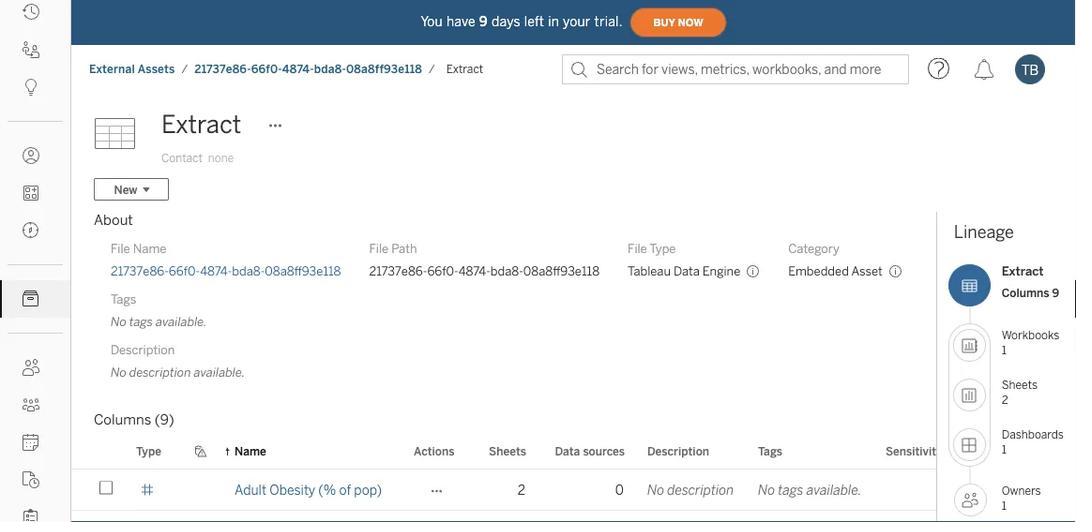 Task type: describe. For each thing, give the bounding box(es) containing it.
2 1 from the top
[[1002, 443, 1007, 456]]

1 for owners
[[1002, 499, 1007, 513]]

adult obesity (% of pop)
[[235, 483, 382, 498]]

dashboards image
[[953, 429, 986, 462]]

personal space image
[[23, 147, 39, 164]]

row containing adult obesity (% of pop)
[[71, 470, 1062, 511]]

0 horizontal spatial columns
[[94, 412, 151, 429]]

assets
[[138, 62, 175, 76]]

buy now
[[654, 17, 703, 28]]

08a8ff93e118 for file name 21737e86-66f0-4874-bda8-08a8ff93e118
[[265, 264, 341, 279]]

1 horizontal spatial data
[[674, 264, 700, 279]]

of
[[339, 483, 351, 498]]

recommendations image
[[23, 79, 39, 96]]

adult obesity (% of pop) link
[[235, 470, 382, 510]]

jobs image
[[23, 472, 39, 489]]

contact
[[161, 152, 203, 165]]

bda8- for file name 21737e86-66f0-4874-bda8-08a8ff93e118
[[232, 264, 265, 279]]

21737e86- for file name
[[111, 264, 169, 279]]

external assets image
[[23, 291, 39, 308]]

66f0- for file path 21737e86-66f0-4874-bda8-08a8ff93e118
[[427, 264, 459, 279]]

obesity
[[270, 483, 315, 498]]

tags no tags available.
[[111, 292, 207, 329]]

2 inside workbooks 1 sheets 2 dashboards 1
[[1002, 393, 1009, 407]]

bda8- for file path 21737e86-66f0-4874-bda8-08a8ff93e118
[[491, 264, 523, 279]]

grid containing adult obesity (% of pop)
[[71, 434, 1062, 523]]

buy
[[654, 17, 675, 28]]

1 horizontal spatial 21737e86-
[[194, 62, 251, 76]]

08a8ff93e118 for file path 21737e86-66f0-4874-bda8-08a8ff93e118
[[523, 264, 600, 279]]

1 horizontal spatial 08a8ff93e118
[[346, 62, 422, 76]]

no tags available.
[[758, 483, 862, 498]]

this file type can contain multiple tables. image
[[746, 265, 760, 279]]

1 vertical spatial 21737e86-66f0-4874-bda8-08a8ff93e118 link
[[111, 263, 341, 280]]

1 vertical spatial name
[[235, 445, 266, 458]]

no description
[[647, 483, 734, 498]]

workbooks image
[[953, 329, 986, 362]]

(%
[[318, 483, 336, 498]]

users image
[[23, 359, 39, 376]]

(9)
[[155, 412, 174, 429]]

tags inside row
[[778, 483, 804, 498]]

file for file name
[[111, 241, 130, 256]]

file type
[[628, 241, 676, 256]]

collections image
[[23, 185, 39, 202]]

66f0- for file name 21737e86-66f0-4874-bda8-08a8ff93e118
[[169, 264, 200, 279]]

extract element
[[441, 62, 489, 76]]

sensitivity
[[886, 445, 943, 458]]

1 for workbooks
[[1002, 343, 1007, 357]]

table image
[[94, 106, 150, 162]]

tags inside tags no tags available.
[[129, 314, 153, 329]]

no right 0
[[647, 483, 665, 498]]

file name 21737e86-66f0-4874-bda8-08a8ff93e118
[[111, 241, 341, 279]]

9 for columns
[[1052, 286, 1060, 300]]

about
[[94, 212, 133, 229]]

embedded asset
[[788, 264, 883, 279]]

contact none
[[161, 152, 234, 165]]

external assets link
[[88, 61, 176, 77]]

none
[[208, 152, 234, 165]]

tableau data engine
[[628, 264, 741, 279]]

adult
[[235, 483, 267, 498]]

1 horizontal spatial extract
[[446, 62, 483, 76]]

3 file from the left
[[628, 241, 647, 256]]

category
[[788, 241, 840, 256]]

9 for have
[[479, 14, 488, 29]]

1 / from the left
[[182, 62, 188, 76]]

owners 1
[[1002, 485, 1041, 513]]

workbooks
[[1002, 329, 1060, 342]]

extract inside the "extract columns 9"
[[1002, 264, 1044, 279]]

4874- for file path 21737e86-66f0-4874-bda8-08a8ff93e118
[[459, 264, 491, 279]]

have
[[447, 14, 476, 29]]

trial.
[[595, 14, 623, 29]]

columns (9)
[[94, 412, 174, 429]]

1 vertical spatial data
[[555, 445, 580, 458]]

sheets inside workbooks 1 sheets 2 dashboards 1
[[1002, 379, 1038, 392]]

recents image
[[23, 4, 39, 21]]

21737e86- for file path
[[369, 264, 427, 279]]

external
[[89, 62, 135, 76]]



Task type: vqa. For each thing, say whether or not it's contained in the screenshot.
by text only_f5he34f image within the the Explore link
no



Task type: locate. For each thing, give the bounding box(es) containing it.
2 vertical spatial 1
[[1002, 499, 1007, 513]]

08a8ff93e118 inside file name 21737e86-66f0-4874-bda8-08a8ff93e118
[[265, 264, 341, 279]]

2 horizontal spatial 4874-
[[459, 264, 491, 279]]

lineage
[[954, 222, 1014, 243]]

2 row from the top
[[71, 511, 1062, 523]]

row
[[71, 470, 1062, 511], [71, 511, 1062, 523]]

0 horizontal spatial 2
[[518, 483, 525, 498]]

21737e86- up tags no tags available.
[[111, 264, 169, 279]]

owners image
[[954, 484, 987, 517]]

bda8- inside file name 21737e86-66f0-4874-bda8-08a8ff93e118
[[232, 264, 265, 279]]

1 vertical spatial available.
[[194, 365, 245, 380]]

tags
[[111, 292, 136, 307], [758, 445, 783, 458]]

you
[[421, 14, 443, 29]]

no up description no description available.
[[111, 314, 127, 329]]

description up (9)
[[129, 365, 191, 380]]

sources
[[583, 445, 625, 458]]

1 horizontal spatial 2
[[1002, 393, 1009, 407]]

type
[[650, 241, 676, 256], [136, 445, 161, 458]]

0 horizontal spatial file
[[111, 241, 130, 256]]

1 horizontal spatial /
[[429, 62, 435, 76]]

description for description no description available.
[[111, 342, 175, 357]]

row down data sources
[[71, 470, 1062, 511]]

tags
[[129, 314, 153, 329], [778, 483, 804, 498]]

available. inside tags no tags available.
[[156, 314, 207, 329]]

9 up "workbooks"
[[1052, 286, 1060, 300]]

tags inside tags no tags available.
[[111, 292, 136, 307]]

file
[[111, 241, 130, 256], [369, 241, 389, 256], [628, 241, 647, 256]]

2 horizontal spatial file
[[628, 241, 647, 256]]

1 horizontal spatial description
[[667, 483, 734, 498]]

1 vertical spatial description
[[667, 483, 734, 498]]

file path 21737e86-66f0-4874-bda8-08a8ff93e118
[[369, 241, 600, 279]]

in
[[548, 14, 559, 29]]

file left path
[[369, 241, 389, 256]]

0 horizontal spatial type
[[136, 445, 161, 458]]

engine
[[703, 264, 741, 279]]

data
[[674, 264, 700, 279], [555, 445, 580, 458]]

type up tableau
[[650, 241, 676, 256]]

66f0- inside file name 21737e86-66f0-4874-bda8-08a8ff93e118
[[169, 264, 200, 279]]

9 left days
[[479, 14, 488, 29]]

08a8ff93e118 inside file path 21737e86-66f0-4874-bda8-08a8ff93e118
[[523, 264, 600, 279]]

sheets inside grid
[[489, 445, 526, 458]]

tags up no tags available.
[[758, 445, 783, 458]]

asset
[[851, 264, 883, 279]]

description
[[111, 342, 175, 357], [647, 445, 709, 458]]

actions
[[414, 445, 455, 458]]

external assets / 21737e86-66f0-4874-bda8-08a8ff93e118 /
[[89, 62, 435, 76]]

0 horizontal spatial description
[[129, 365, 191, 380]]

0 vertical spatial sheets
[[1002, 379, 1038, 392]]

1 horizontal spatial sheets
[[1002, 379, 1038, 392]]

description for description
[[647, 445, 709, 458]]

row down 0
[[71, 511, 1062, 523]]

description up no description
[[647, 445, 709, 458]]

extract
[[446, 62, 483, 76], [161, 110, 241, 139], [1002, 264, 1044, 279]]

2 vertical spatial extract
[[1002, 264, 1044, 279]]

columns image
[[948, 265, 991, 307]]

workbooks 1 sheets 2 dashboards 1
[[1002, 329, 1064, 456]]

description inside description no description available.
[[129, 365, 191, 380]]

sheets image
[[953, 379, 986, 412]]

columns
[[1002, 286, 1050, 300], [94, 412, 151, 429]]

now
[[678, 17, 703, 28]]

0 vertical spatial description
[[111, 342, 175, 357]]

1 vertical spatial 1
[[1002, 443, 1007, 456]]

0 vertical spatial name
[[133, 241, 166, 256]]

file down about
[[111, 241, 130, 256]]

description right 0
[[667, 483, 734, 498]]

shared with me image
[[23, 41, 39, 58]]

data sources
[[555, 445, 625, 458]]

0 vertical spatial 9
[[479, 14, 488, 29]]

1 vertical spatial 2
[[518, 483, 525, 498]]

9
[[479, 14, 488, 29], [1052, 286, 1060, 300]]

bda8-
[[314, 62, 346, 76], [232, 264, 265, 279], [491, 264, 523, 279]]

tags for tags no tags available.
[[111, 292, 136, 307]]

sheets
[[1002, 379, 1038, 392], [489, 445, 526, 458]]

9 inside the "extract columns 9"
[[1052, 286, 1060, 300]]

0 horizontal spatial 21737e86-
[[111, 264, 169, 279]]

0 horizontal spatial extract
[[161, 110, 241, 139]]

your
[[563, 14, 591, 29]]

new
[[114, 183, 137, 196]]

3 1 from the top
[[1002, 499, 1007, 513]]

1 file from the left
[[111, 241, 130, 256]]

no inside tags no tags available.
[[111, 314, 127, 329]]

no inside description no description available.
[[111, 365, 127, 380]]

1 down 'dashboards'
[[1002, 443, 1007, 456]]

description down tags no tags available.
[[111, 342, 175, 357]]

0 vertical spatial available.
[[156, 314, 207, 329]]

21737e86- right assets
[[194, 62, 251, 76]]

0 horizontal spatial /
[[182, 62, 188, 76]]

1 horizontal spatial tags
[[758, 445, 783, 458]]

08a8ff93e118
[[346, 62, 422, 76], [265, 264, 341, 279], [523, 264, 600, 279]]

tableau
[[628, 264, 671, 279]]

available. inside description no description available.
[[194, 365, 245, 380]]

2 horizontal spatial extract
[[1002, 264, 1044, 279]]

4874- inside file path 21737e86-66f0-4874-bda8-08a8ff93e118
[[459, 264, 491, 279]]

0 vertical spatial tags
[[129, 314, 153, 329]]

0 horizontal spatial tags
[[129, 314, 153, 329]]

0 vertical spatial type
[[650, 241, 676, 256]]

0 vertical spatial description
[[129, 365, 191, 380]]

0 horizontal spatial 66f0-
[[169, 264, 200, 279]]

grid
[[71, 434, 1062, 523]]

1 vertical spatial description
[[647, 445, 709, 458]]

columns inside the "extract columns 9"
[[1002, 286, 1050, 300]]

bda8- inside file path 21737e86-66f0-4874-bda8-08a8ff93e118
[[491, 264, 523, 279]]

explore image
[[23, 222, 39, 239]]

owners
[[1002, 485, 1041, 498]]

description inside description no description available.
[[111, 342, 175, 357]]

1 horizontal spatial columns
[[1002, 286, 1050, 300]]

/ left the extract element
[[429, 62, 435, 76]]

groups image
[[23, 397, 39, 414]]

0 horizontal spatial description
[[111, 342, 175, 357]]

0 horizontal spatial sheets
[[489, 445, 526, 458]]

file up tableau
[[628, 241, 647, 256]]

1 down "workbooks"
[[1002, 343, 1007, 357]]

sheets down "workbooks"
[[1002, 379, 1038, 392]]

1 horizontal spatial file
[[369, 241, 389, 256]]

description
[[129, 365, 191, 380], [667, 483, 734, 498]]

0 vertical spatial 2
[[1002, 393, 1009, 407]]

0 horizontal spatial data
[[555, 445, 580, 458]]

left
[[524, 14, 544, 29]]

1 row from the top
[[71, 470, 1062, 511]]

2 horizontal spatial bda8-
[[491, 264, 523, 279]]

data left sources
[[555, 445, 580, 458]]

no
[[111, 314, 127, 329], [111, 365, 127, 380], [647, 483, 665, 498], [758, 483, 775, 498]]

available.
[[156, 314, 207, 329], [194, 365, 245, 380], [807, 483, 862, 498]]

tags down about
[[111, 292, 136, 307]]

name inside file name 21737e86-66f0-4874-bda8-08a8ff93e118
[[133, 241, 166, 256]]

2 inside row
[[518, 483, 525, 498]]

buy now button
[[630, 8, 727, 38]]

new button
[[94, 178, 169, 201]]

available. inside row
[[807, 483, 862, 498]]

pop)
[[354, 483, 382, 498]]

0 horizontal spatial 9
[[479, 14, 488, 29]]

1 horizontal spatial description
[[647, 445, 709, 458]]

row group
[[71, 470, 1062, 523]]

columns left (9)
[[94, 412, 151, 429]]

row group containing adult obesity (% of pop)
[[71, 470, 1062, 523]]

dashboards
[[1002, 428, 1064, 442]]

1 vertical spatial sheets
[[489, 445, 526, 458]]

0
[[615, 483, 624, 498]]

you have 9 days left in your trial.
[[421, 14, 623, 29]]

2 horizontal spatial 21737e86-
[[369, 264, 427, 279]]

21737e86- inside file path 21737e86-66f0-4874-bda8-08a8ff93e118
[[369, 264, 427, 279]]

4874-
[[282, 62, 314, 76], [200, 264, 232, 279], [459, 264, 491, 279]]

1
[[1002, 343, 1007, 357], [1002, 443, 1007, 456], [1002, 499, 1007, 513]]

1 down owners on the bottom of the page
[[1002, 499, 1007, 513]]

1 horizontal spatial name
[[235, 445, 266, 458]]

available. for tags no tags available.
[[156, 314, 207, 329]]

0 horizontal spatial name
[[133, 241, 166, 256]]

description no description available.
[[111, 342, 245, 380]]

2 file from the left
[[369, 241, 389, 256]]

0 horizontal spatial bda8-
[[232, 264, 265, 279]]

path
[[391, 241, 417, 256]]

columns up "workbooks"
[[1002, 286, 1050, 300]]

1 vertical spatial 9
[[1052, 286, 1060, 300]]

name up adult
[[235, 445, 266, 458]]

name down about
[[133, 241, 166, 256]]

2 / from the left
[[429, 62, 435, 76]]

1 horizontal spatial 4874-
[[282, 62, 314, 76]]

0 vertical spatial extract
[[446, 62, 483, 76]]

type down the columns (9)
[[136, 445, 161, 458]]

extract up contact none
[[161, 110, 241, 139]]

1 inside owners 1
[[1002, 499, 1007, 513]]

tags for tags
[[758, 445, 783, 458]]

1 horizontal spatial bda8-
[[314, 62, 346, 76]]

2 vertical spatial available.
[[807, 483, 862, 498]]

0 vertical spatial 1
[[1002, 343, 1007, 357]]

embedded
[[788, 264, 849, 279]]

/
[[182, 62, 188, 76], [429, 62, 435, 76]]

0 vertical spatial columns
[[1002, 286, 1050, 300]]

21737e86-
[[194, 62, 251, 76], [111, 264, 169, 279], [369, 264, 427, 279]]

file for file path
[[369, 241, 389, 256]]

1 vertical spatial extract
[[161, 110, 241, 139]]

0 vertical spatial 21737e86-66f0-4874-bda8-08a8ff93e118 link
[[194, 61, 423, 77]]

1 1 from the top
[[1002, 343, 1007, 357]]

0 horizontal spatial tags
[[111, 292, 136, 307]]

1 vertical spatial columns
[[94, 412, 151, 429]]

1 horizontal spatial 66f0-
[[251, 62, 282, 76]]

4874- inside file name 21737e86-66f0-4874-bda8-08a8ff93e118
[[200, 264, 232, 279]]

1 horizontal spatial type
[[650, 241, 676, 256]]

file inside file name 21737e86-66f0-4874-bda8-08a8ff93e118
[[111, 241, 130, 256]]

2 horizontal spatial 08a8ff93e118
[[523, 264, 600, 279]]

66f0- inside file path 21737e86-66f0-4874-bda8-08a8ff93e118
[[427, 264, 459, 279]]

extract columns 9
[[1002, 264, 1060, 300]]

description inside row
[[667, 483, 734, 498]]

no up the columns (9)
[[111, 365, 127, 380]]

0 vertical spatial data
[[674, 264, 700, 279]]

21737e86- inside file name 21737e86-66f0-4874-bda8-08a8ff93e118
[[111, 264, 169, 279]]

data left engine on the bottom right of page
[[674, 264, 700, 279]]

4874- for file name 21737e86-66f0-4874-bda8-08a8ff93e118
[[200, 264, 232, 279]]

real image
[[141, 484, 154, 497]]

this table or file is embedded in the published asset on the server, and you can't create a new workbook from it. files embedded in workbooks aren't shared with other tableau site users. image
[[888, 265, 902, 279]]

/ right assets
[[182, 62, 188, 76]]

no right no description
[[758, 483, 775, 498]]

2 horizontal spatial 66f0-
[[427, 264, 459, 279]]

0 horizontal spatial 08a8ff93e118
[[265, 264, 341, 279]]

1 vertical spatial tags
[[778, 483, 804, 498]]

available. for description no description available.
[[194, 365, 245, 380]]

0 vertical spatial tags
[[111, 292, 136, 307]]

66f0-
[[251, 62, 282, 76], [169, 264, 200, 279], [427, 264, 459, 279]]

schedules image
[[23, 434, 39, 451]]

0 horizontal spatial 4874-
[[200, 264, 232, 279]]

1 horizontal spatial 9
[[1052, 286, 1060, 300]]

1 vertical spatial tags
[[758, 445, 783, 458]]

2
[[1002, 393, 1009, 407], [518, 483, 525, 498]]

extract down lineage
[[1002, 264, 1044, 279]]

name
[[133, 241, 166, 256], [235, 445, 266, 458]]

days
[[492, 14, 521, 29]]

21737e86- down path
[[369, 264, 427, 279]]

sheets right actions
[[489, 445, 526, 458]]

1 vertical spatial type
[[136, 445, 161, 458]]

file inside file path 21737e86-66f0-4874-bda8-08a8ff93e118
[[369, 241, 389, 256]]

extract down have
[[446, 62, 483, 76]]

tasks image
[[23, 509, 39, 523]]

21737e86-66f0-4874-bda8-08a8ff93e118 link
[[194, 61, 423, 77], [111, 263, 341, 280]]

1 horizontal spatial tags
[[778, 483, 804, 498]]



